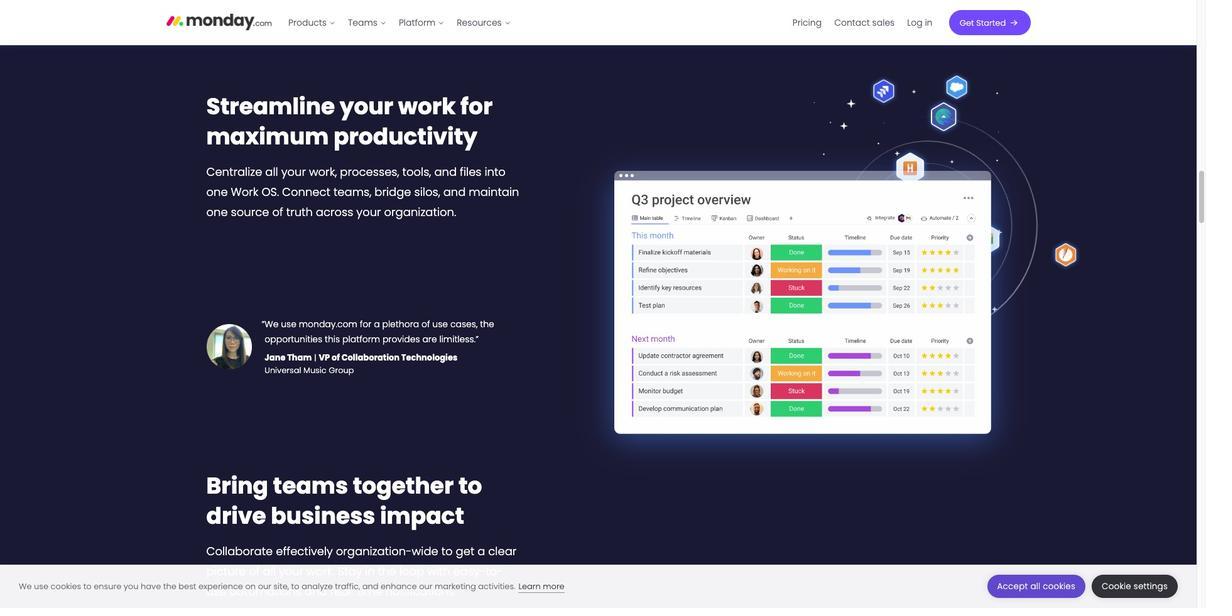 Task type: describe. For each thing, give the bounding box(es) containing it.
teams,
[[334, 184, 372, 200]]

0 vertical spatial in
[[926, 16, 933, 29]]

dropbox integration icon image
[[956, 345, 985, 376]]

your inside the collaborate effectively organization-wide to get a clear picture of all your work. stay in the loop with easy-to- use automations and real-time notifications.
[[279, 564, 304, 579]]

business
[[271, 500, 375, 532]]

gmail integration icon image
[[966, 219, 1006, 262]]

bring
[[206, 470, 268, 502]]

settings
[[1134, 581, 1169, 593]]

for for plethora
[[360, 318, 372, 330]]

into
[[485, 164, 506, 180]]

streamline
[[206, 90, 335, 122]]

os.
[[262, 184, 279, 200]]

teams
[[348, 16, 378, 29]]

of inside the collaborate effectively organization-wide to get a clear picture of all your work. stay in the loop with easy-to- use automations and real-time notifications.
[[249, 564, 260, 579]]

site,
[[274, 580, 289, 592]]

jane
[[265, 352, 286, 364]]

pricing
[[793, 16, 822, 29]]

marketing
[[435, 580, 476, 592]]

notifications.
[[386, 584, 457, 599]]

collaborate
[[206, 544, 273, 559]]

all inside the collaborate effectively organization-wide to get a clear picture of all your work. stay in the loop with easy-to- use automations and real-time notifications.
[[263, 564, 276, 579]]

log in
[[908, 16, 933, 29]]

time
[[358, 584, 383, 599]]

centralize
[[206, 164, 262, 180]]

cookie settings button
[[1093, 575, 1179, 598]]

a inside the collaborate effectively organization-wide to get a clear picture of all your work. stay in the loop with easy-to- use automations and real-time notifications.
[[478, 544, 486, 559]]

together
[[353, 470, 454, 502]]

and right traffic,
[[362, 580, 379, 592]]

enhance
[[381, 580, 417, 592]]

list containing products
[[282, 0, 517, 45]]

silos,
[[415, 184, 440, 200]]

to-
[[486, 564, 503, 579]]

maximum
[[206, 120, 329, 153]]

1 one from the top
[[206, 184, 228, 200]]

truth
[[286, 204, 313, 220]]

cases,
[[451, 318, 478, 330]]

best
[[179, 580, 196, 592]]

we use monday.com for a plethora of use cases, the opportunities this platform provides are limitless.
[[265, 318, 495, 346]]

contact sales button
[[829, 13, 902, 33]]

jane tham | vp of collaboration technologies universal music group
[[265, 352, 458, 376]]

group
[[329, 364, 354, 376]]

files
[[460, 164, 482, 180]]

streamline your work for maximum productivity
[[206, 90, 493, 153]]

2 our from the left
[[419, 580, 433, 592]]

use inside the collaborate effectively organization-wide to get a clear picture of all your work. stay in the loop with easy-to- use automations and real-time notifications.
[[206, 584, 226, 599]]

platform
[[343, 333, 380, 346]]

of inside we use monday.com for a plethora of use cases, the opportunities this platform provides are limitless.
[[422, 318, 430, 330]]

platform
[[399, 16, 436, 29]]

of inside 'jane tham | vp of collaboration technologies universal music group'
[[332, 352, 340, 364]]

vp
[[319, 352, 330, 364]]

contact sales
[[835, 16, 895, 29]]

collaborate effectively organization-wide to get a clear picture of all your work. stay in the loop with easy-to- use automations and real-time notifications.
[[206, 544, 517, 599]]

processes,
[[340, 164, 400, 180]]

work
[[398, 90, 456, 122]]

cookies for use
[[51, 580, 81, 592]]

productivity
[[334, 120, 478, 153]]

picture
[[206, 564, 246, 579]]

"
[[262, 318, 265, 330]]

impact
[[380, 500, 465, 532]]

cookie settings
[[1103, 581, 1169, 593]]

main element
[[282, 0, 1031, 45]]

accept
[[998, 581, 1029, 593]]

are
[[423, 333, 437, 346]]

products link
[[282, 13, 342, 33]]

work.
[[307, 564, 335, 579]]

contact
[[835, 16, 870, 29]]

teams link
[[342, 13, 393, 33]]

salesforce integration icon image
[[944, 72, 973, 103]]

zoom integration icon image
[[826, 192, 863, 231]]

you
[[124, 580, 139, 592]]

have
[[141, 580, 161, 592]]

and inside the collaborate effectively organization-wide to get a clear picture of all your work. stay in the loop with easy-to- use automations and real-time notifications.
[[305, 584, 327, 599]]

effectively
[[276, 544, 333, 559]]

and left files
[[435, 164, 457, 180]]

nate's profile image image
[[751, 300, 763, 313]]

all for accept
[[1031, 581, 1041, 593]]

linkedin integration icon image
[[866, 247, 906, 290]]

list containing pricing
[[787, 0, 939, 45]]

learn more link
[[519, 580, 565, 593]]

|
[[314, 352, 317, 364]]

music
[[304, 364, 327, 376]]

pricing link
[[787, 13, 829, 33]]

opportunities
[[265, 333, 323, 346]]

real-
[[330, 584, 358, 599]]

and down files
[[444, 184, 466, 200]]

tools,
[[403, 164, 432, 180]]

plethora
[[382, 318, 419, 330]]

centralize all your work, processes, tools, and files into one work os. connect teams, bridge silos, and maintain one source of truth across your organization.
[[206, 164, 519, 220]]

all for centralize
[[265, 164, 278, 180]]



Task type: vqa. For each thing, say whether or not it's contained in the screenshot.
Reads
no



Task type: locate. For each thing, give the bounding box(es) containing it.
monday.com logo image
[[166, 8, 272, 34]]

0 vertical spatial all
[[265, 164, 278, 180]]

your down teams, at the top left
[[357, 204, 381, 220]]

bridge
[[375, 184, 411, 200]]

0 horizontal spatial in
[[365, 564, 375, 579]]

1 horizontal spatial cookies
[[1044, 581, 1076, 593]]

your inside streamline your work for maximum productivity
[[340, 90, 394, 122]]

across
[[316, 204, 354, 220]]

in right log
[[926, 16, 933, 29]]

0 horizontal spatial our
[[258, 580, 271, 592]]

0 vertical spatial for
[[461, 90, 493, 122]]

all right accept
[[1031, 581, 1041, 593]]

collaboration
[[342, 352, 400, 364]]

teams
[[273, 470, 348, 502]]

0 horizontal spatial for
[[360, 318, 372, 330]]

1 vertical spatial a
[[478, 544, 486, 559]]

"
[[476, 333, 479, 346]]

2 list from the left
[[787, 0, 939, 45]]

0 horizontal spatial list
[[282, 0, 517, 45]]

jira integration icon image
[[871, 75, 900, 107]]

your left work
[[340, 90, 394, 122]]

use
[[281, 318, 297, 330], [433, 318, 448, 330], [34, 580, 48, 592], [206, 584, 226, 599]]

the up enhance at left bottom
[[378, 564, 396, 579]]

0 horizontal spatial we
[[19, 580, 32, 592]]

traffic,
[[335, 580, 360, 592]]

1 horizontal spatial a
[[478, 544, 486, 559]]

log
[[908, 16, 923, 29]]

1 horizontal spatial for
[[461, 90, 493, 122]]

jane tham's profile image image
[[206, 324, 252, 369]]

a up 'platform'
[[374, 318, 380, 330]]

0 vertical spatial we
[[265, 318, 279, 330]]

limitless.
[[440, 333, 476, 346]]

all
[[265, 164, 278, 180], [263, 564, 276, 579], [1031, 581, 1041, 593]]

a inside we use monday.com for a plethora of use cases, the opportunities this platform provides are limitless.
[[374, 318, 380, 330]]

for inside streamline your work for maximum productivity
[[461, 90, 493, 122]]

in up the time
[[365, 564, 375, 579]]

samantha's profile image image
[[751, 248, 763, 260]]

a right 'get'
[[478, 544, 486, 559]]

one down the centralize
[[206, 184, 228, 200]]

the right cases,
[[480, 318, 495, 330]]

we
[[265, 318, 279, 330], [19, 580, 32, 592]]

to inside bring teams together to drive business impact
[[459, 470, 482, 502]]

of up 'on'
[[249, 564, 260, 579]]

connect
[[282, 184, 331, 200]]

analyze
[[302, 580, 333, 592]]

with
[[427, 564, 450, 579]]

for up 'platform'
[[360, 318, 372, 330]]

1 horizontal spatial in
[[926, 16, 933, 29]]

work,
[[309, 164, 337, 180]]

and
[[435, 164, 457, 180], [444, 184, 466, 200], [362, 580, 379, 592], [305, 584, 327, 599]]

a
[[374, 318, 380, 330], [478, 544, 486, 559]]

jotform integration icon image
[[1052, 240, 1081, 272]]

products
[[289, 16, 327, 29]]

technologies
[[402, 352, 458, 364]]

paloma's profile image image
[[751, 351, 763, 363]]

of up are
[[422, 318, 430, 330]]

our
[[258, 580, 271, 592], [419, 580, 433, 592]]

of right vp
[[332, 352, 340, 364]]

we for we use cookies to ensure you have the best experience on our site, to analyze traffic, and enhance our marketing activities. learn more
[[19, 580, 32, 592]]

for inside we use monday.com for a plethora of use cases, the opportunities this platform provides are limitless.
[[360, 318, 372, 330]]

universal
[[265, 364, 301, 376]]

the left best
[[163, 580, 176, 592]]

cookies for all
[[1044, 581, 1076, 593]]

2 horizontal spatial the
[[480, 318, 495, 330]]

1 horizontal spatial the
[[378, 564, 396, 579]]

harvest integration icon image
[[892, 147, 932, 189]]

provides
[[383, 333, 420, 346]]

one
[[206, 184, 228, 200], [206, 204, 228, 220]]

1 vertical spatial in
[[365, 564, 375, 579]]

0 horizontal spatial a
[[374, 318, 380, 330]]

monday.com
[[299, 318, 358, 330]]

0 vertical spatial a
[[374, 318, 380, 330]]

of down os.
[[272, 204, 283, 220]]

1 list from the left
[[282, 0, 517, 45]]

clear
[[489, 544, 517, 559]]

easy-
[[454, 564, 486, 579]]

automations
[[230, 584, 302, 599]]

cookies right accept
[[1044, 581, 1076, 593]]

activities.
[[479, 580, 516, 592]]

1 vertical spatial for
[[360, 318, 372, 330]]

organization-
[[336, 544, 412, 559]]

drive
[[206, 500, 266, 532]]

2 one from the top
[[206, 204, 228, 220]]

to
[[459, 470, 482, 502], [442, 544, 453, 559], [83, 580, 92, 592], [291, 580, 300, 592]]

organization.
[[384, 204, 457, 220]]

cookies inside button
[[1044, 581, 1076, 593]]

cookie
[[1103, 581, 1132, 593]]

list
[[282, 0, 517, 45], [787, 0, 939, 45]]

for for productivity
[[461, 90, 493, 122]]

all inside centralize all your work, processes, tools, and files into one work os. connect teams, bridge silos, and maintain one source of truth across your organization.
[[265, 164, 278, 180]]

resources
[[457, 16, 502, 29]]

experience
[[199, 580, 243, 592]]

maintain
[[469, 184, 519, 200]]

learn
[[519, 580, 541, 592]]

1 vertical spatial we
[[19, 580, 32, 592]]

sales
[[873, 16, 895, 29]]

bring teams together to drive business impact
[[206, 470, 482, 532]]

1 horizontal spatial we
[[265, 318, 279, 330]]

we use cookies to ensure you have the best experience on our site, to analyze traffic, and enhance our marketing activities. learn more
[[19, 580, 565, 592]]

get
[[960, 17, 975, 29]]

stay
[[338, 564, 362, 579]]

we inside we use monday.com for a plethora of use cases, the opportunities this platform provides are limitless.
[[265, 318, 279, 330]]

1 horizontal spatial list
[[787, 0, 939, 45]]

accept all cookies
[[998, 581, 1076, 593]]

to inside the collaborate effectively organization-wide to get a clear picture of all your work. stay in the loop with easy-to- use automations and real-time notifications.
[[442, 544, 453, 559]]

your up we use cookies to ensure you have the best experience on our site, to analyze traffic, and enhance our marketing activities. learn more
[[279, 564, 304, 579]]

our down with
[[419, 580, 433, 592]]

and down work.
[[305, 584, 327, 599]]

1 vertical spatial the
[[378, 564, 396, 579]]

mailchimp integration icon image
[[775, 179, 805, 211]]

dialog containing we use cookies to ensure you have the best experience on our site, to analyze traffic, and enhance our marketing activities.
[[0, 565, 1197, 608]]

0 horizontal spatial the
[[163, 580, 176, 592]]

1 our from the left
[[258, 580, 271, 592]]

of inside centralize all your work, processes, tools, and files into one work os. connect teams, bridge silos, and maintain one source of truth across your organization.
[[272, 204, 283, 220]]

one left source at the top left of the page
[[206, 204, 228, 220]]

our right 'on'
[[258, 580, 271, 592]]

1 vertical spatial all
[[263, 564, 276, 579]]

on
[[245, 580, 256, 592]]

all inside accept all cookies button
[[1031, 581, 1041, 593]]

tham
[[287, 352, 312, 364]]

0 horizontal spatial cookies
[[51, 580, 81, 592]]

work
[[231, 184, 259, 200]]

facebook-ads integration icon image
[[928, 98, 964, 137]]

1 horizontal spatial our
[[419, 580, 433, 592]]

dialog
[[0, 565, 1197, 608]]

all up os.
[[265, 164, 278, 180]]

source
[[231, 204, 269, 220]]

log in link
[[902, 13, 939, 33]]

in inside the collaborate effectively organization-wide to get a clear picture of all your work. stay in the loop with easy-to- use automations and real-time notifications.
[[365, 564, 375, 579]]

1 vertical spatial one
[[206, 204, 228, 220]]

more
[[543, 580, 565, 592]]

the inside we use monday.com for a plethora of use cases, the opportunities this platform provides are limitless.
[[480, 318, 495, 330]]

the inside the collaborate effectively organization-wide to get a clear picture of all your work. stay in the loop with easy-to- use automations and real-time notifications.
[[378, 564, 396, 579]]

your up connect
[[281, 164, 306, 180]]

for right work
[[461, 90, 493, 122]]

2 vertical spatial the
[[163, 580, 176, 592]]

accept all cookies button
[[988, 575, 1086, 598]]

monday.com board with multiple integrations image
[[614, 180, 992, 435]]

0 vertical spatial the
[[480, 318, 495, 330]]

cookies
[[51, 580, 81, 592], [1044, 581, 1076, 593]]

loop
[[400, 564, 424, 579]]

cookies left ensure
[[51, 580, 81, 592]]

the inside dialog
[[163, 580, 176, 592]]

ensure
[[94, 580, 121, 592]]

resources link
[[451, 13, 517, 33]]

get
[[456, 544, 475, 559]]

get started
[[960, 17, 1007, 29]]

started
[[977, 17, 1007, 29]]

we inside dialog
[[19, 580, 32, 592]]

all up site,
[[263, 564, 276, 579]]

we for we use monday.com for a plethora of use cases, the opportunities this platform provides are limitless.
[[265, 318, 279, 330]]

wide
[[412, 544, 439, 559]]

0 vertical spatial one
[[206, 184, 228, 200]]

2 vertical spatial all
[[1031, 581, 1041, 593]]

platform link
[[393, 13, 451, 33]]



